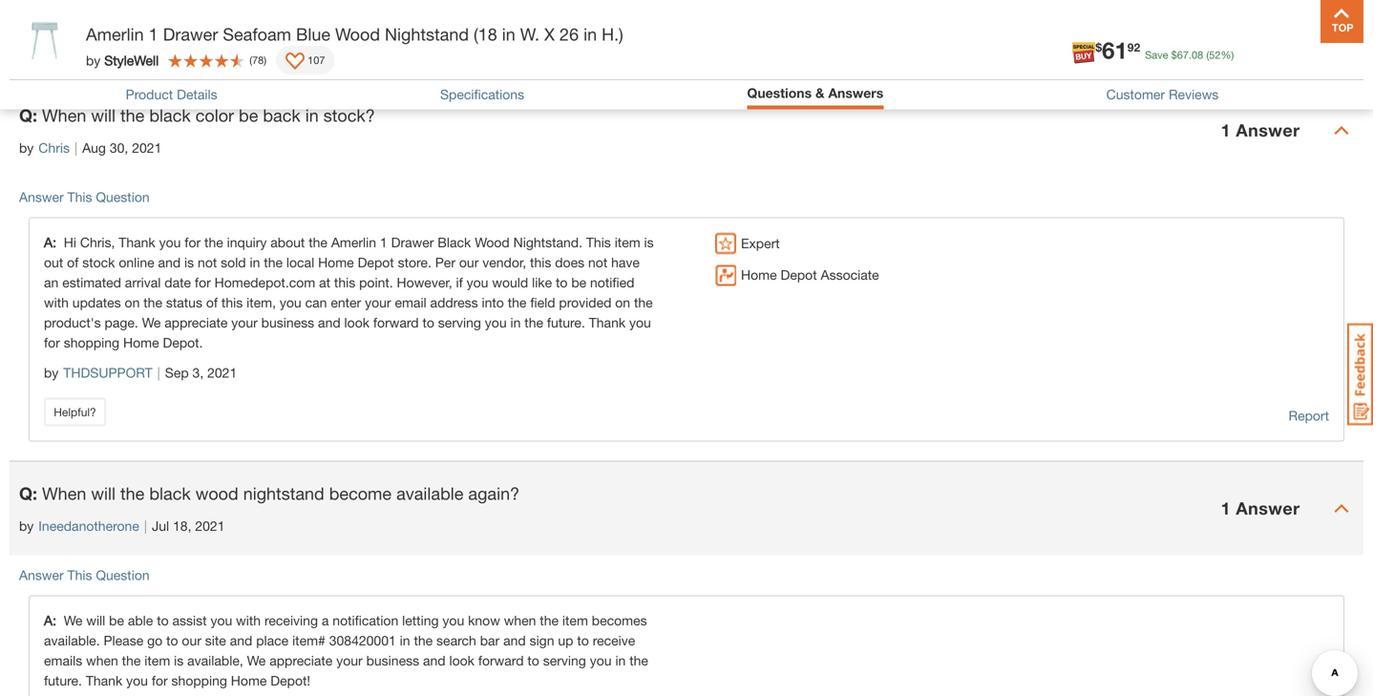 Task type: locate. For each thing, give the bounding box(es) containing it.
0 vertical spatial q:
[[19, 105, 37, 126]]

2 q: from the top
[[19, 483, 37, 504]]

email
[[395, 295, 427, 310]]

item,
[[246, 295, 276, 310]]

the down product
[[120, 105, 145, 126]]

1 answer left caret image
[[1221, 498, 1300, 519]]

26
[[560, 24, 579, 44]]

go
[[147, 633, 163, 648]]

1 vertical spatial 1 answer
[[1221, 498, 1300, 519]]

1 horizontal spatial wood
[[475, 234, 510, 250]]

with inside hi chris,   thank you for the inquiry about the amerlin 1 drawer black wood nightstand. this item is out of stock online and is not sold in the local home depot store. per our vendor, this does not have an estimated arrival date for homedepot.com at this point. however, if you would like to be notified with updates on the status of this item, you can enter your email address into the field provided on the product's page. we appreciate your business and look forward to serving you in the future. thank you for shopping home depot.
[[44, 295, 69, 310]]

home depot associate
[[741, 267, 879, 283]]

and down can
[[318, 315, 341, 330]]

1 vertical spatial black
[[149, 483, 191, 504]]

be
[[239, 105, 258, 126], [571, 275, 586, 290], [109, 613, 124, 628]]

1 vertical spatial will
[[91, 483, 116, 504]]

$ left 92
[[1096, 41, 1102, 54]]

this
[[67, 35, 92, 51], [67, 189, 92, 205], [586, 234, 611, 250], [67, 567, 92, 583]]

0 horizontal spatial drawer
[[163, 24, 218, 44]]

1 vertical spatial answer this question link
[[19, 189, 150, 205]]

1 vertical spatial wood
[[475, 234, 510, 250]]

when up chris on the top left of page
[[42, 105, 86, 126]]

answer this question up chris,
[[19, 189, 150, 205]]

shopping
[[64, 335, 119, 350], [171, 673, 227, 688]]

with down "an"
[[44, 295, 69, 310]]

business
[[261, 315, 314, 330], [366, 653, 419, 668]]

ineedanotherone button
[[38, 516, 139, 536]]

date
[[165, 275, 191, 290]]

chris,
[[80, 234, 115, 250]]

answer this question for when will the black wood nightstand become available again?
[[19, 567, 150, 583]]

1 vertical spatial future.
[[44, 673, 82, 688]]

0 vertical spatial your
[[365, 295, 391, 310]]

0 vertical spatial appreciate
[[165, 315, 228, 330]]

you up date in the left of the page
[[159, 234, 181, 250]]

1 horizontal spatial future.
[[547, 315, 585, 330]]

able
[[128, 613, 153, 628]]

2 a: from the top
[[44, 613, 64, 628]]

this up hi
[[67, 189, 92, 205]]

1 horizontal spatial business
[[366, 653, 419, 668]]

0 horizontal spatial shopping
[[64, 335, 119, 350]]

3 question from the top
[[96, 567, 150, 583]]

thank down provided
[[589, 315, 626, 330]]

seafoam
[[223, 24, 291, 44]]

chris button
[[38, 138, 70, 158]]

future. inside we will be able to assist you with receiving a notification letting you know when the item becomes available. please go to our site and place item# 308420001 in the search bar and sign up to receive emails when the item is available, we appreciate your business and look forward to serving you in the future. thank you for shopping home depot!
[[44, 673, 82, 688]]

this inside hi chris,   thank you for the inquiry about the amerlin 1 drawer black wood nightstand. this item is out of stock online and is not sold in the local home depot store. per our vendor, this does not have an estimated arrival date for homedepot.com at this point. however, if you would like to be notified with updates on the status of this item, you can enter your email address into the field provided on the product's page. we appreciate your business and look forward to serving you in the future. thank you for shopping home depot.
[[586, 234, 611, 250]]

of right out
[[67, 254, 79, 270]]

1 horizontal spatial serving
[[543, 653, 586, 668]]

1 vertical spatial item
[[562, 613, 588, 628]]

answer this question up by stylewell
[[19, 35, 150, 51]]

1 horizontal spatial amerlin
[[331, 234, 376, 250]]

1 horizontal spatial (
[[1206, 49, 1209, 61]]

0 vertical spatial black
[[149, 105, 191, 126]]

0 horizontal spatial wood
[[335, 24, 380, 44]]

about
[[270, 234, 305, 250]]

0 vertical spatial answer this question link
[[19, 35, 150, 51]]

(
[[1206, 49, 1209, 61], [249, 54, 252, 66]]

this
[[530, 254, 551, 270], [334, 275, 355, 290], [221, 295, 243, 310]]

product image image
[[14, 10, 76, 72]]

homedepot.com
[[215, 275, 315, 290]]

details
[[177, 87, 217, 102]]

wood
[[195, 483, 238, 504]]

1 horizontal spatial forward
[[478, 653, 524, 668]]

look inside we will be able to assist you with receiving a notification letting you know when the item becomes available. please go to our site and place item# 308420001 in the search bar and sign up to receive emails when the item is available, we appreciate your business and look forward to serving you in the future. thank you for shopping home depot!
[[449, 653, 475, 668]]

shopping down available, at left
[[171, 673, 227, 688]]

2 not from the left
[[588, 254, 608, 270]]

by left ineedanotherone
[[19, 518, 34, 534]]

you down notified
[[629, 315, 651, 330]]

black
[[149, 105, 191, 126], [149, 483, 191, 504]]

in left the w.
[[502, 24, 515, 44]]

in down would
[[510, 315, 521, 330]]

0 horizontal spatial is
[[174, 653, 184, 668]]

serving inside hi chris,   thank you for the inquiry about the amerlin 1 drawer black wood nightstand. this item is out of stock online and is not sold in the local home depot store. per our vendor, this does not have an estimated arrival date for homedepot.com at this point. however, if you would like to be notified with updates on the status of this item, you can enter your email address into the field provided on the product's page. we appreciate your business and look forward to serving you in the future. thank you for shopping home depot.
[[438, 315, 481, 330]]

please
[[104, 633, 143, 648]]

1 horizontal spatial with
[[236, 613, 261, 628]]

61
[[1102, 36, 1128, 63]]

when up sign
[[504, 613, 536, 628]]

ineedanotherone
[[38, 518, 139, 534]]

0 vertical spatial be
[[239, 105, 258, 126]]

0 horizontal spatial amerlin
[[86, 24, 144, 44]]

1 when from the top
[[42, 105, 86, 126]]

on down 'arrival'
[[125, 295, 140, 310]]

1 vertical spatial 2021
[[207, 365, 237, 381]]

0 vertical spatial item
[[615, 234, 640, 250]]

home down available, at left
[[231, 673, 267, 688]]

item for is
[[615, 234, 640, 250]]

0 horizontal spatial (
[[249, 54, 252, 66]]

3 answer this question link from the top
[[19, 567, 150, 583]]

question
[[96, 35, 150, 51], [96, 189, 150, 205], [96, 567, 150, 583]]

0 vertical spatial question
[[96, 35, 150, 51]]

depot left associate
[[781, 267, 817, 283]]

amerlin
[[86, 24, 144, 44], [331, 234, 376, 250]]

an
[[44, 275, 59, 290]]

display image
[[286, 53, 305, 72]]

thank inside we will be able to assist you with receiving a notification letting you know when the item becomes available. please go to our site and place item# 308420001 in the search bar and sign up to receive emails when the item is available, we appreciate your business and look forward to serving you in the future. thank you for shopping home depot!
[[86, 673, 122, 688]]

0 vertical spatial shopping
[[64, 335, 119, 350]]

78
[[252, 54, 264, 66]]

1 horizontal spatial depot
[[781, 267, 817, 283]]

0 vertical spatial a:
[[44, 234, 64, 250]]

0 horizontal spatial |
[[74, 140, 77, 156]]

future. inside hi chris,   thank you for the inquiry about the amerlin 1 drawer black wood nightstand. this item is out of stock online and is not sold in the local home depot store. per our vendor, this does not have an estimated arrival date for homedepot.com at this point. however, if you would like to be notified with updates on the status of this item, you can enter your email address into the field provided on the product's page. we appreciate your business and look forward to serving you in the future. thank you for shopping home depot.
[[547, 315, 585, 330]]

color
[[195, 105, 234, 126]]

hi chris,   thank you for the inquiry about the amerlin 1 drawer black wood nightstand. this item is out of stock online and is not sold in the local home depot store. per our vendor, this does not have an estimated arrival date for homedepot.com at this point. however, if you would like to be notified with updates on the status of this item, you can enter your email address into the field provided on the product's page. we appreciate your business and look forward to serving you in the future. thank you for shopping home depot.
[[44, 234, 654, 350]]

shopping down product's
[[64, 335, 119, 350]]

your down 308420001
[[336, 653, 363, 668]]

2 answer this question from the top
[[19, 189, 150, 205]]

business down 308420001
[[366, 653, 419, 668]]

this up by stylewell
[[67, 35, 92, 51]]

thank up online
[[119, 234, 155, 250]]

will for when will the black wood nightstand become available again?
[[91, 483, 116, 504]]

1 answer this question from the top
[[19, 35, 150, 51]]

wood up the vendor,
[[475, 234, 510, 250]]

be left back
[[239, 105, 258, 126]]

our down "assist"
[[182, 633, 201, 648]]

1 horizontal spatial |
[[144, 518, 147, 534]]

forward inside hi chris,   thank you for the inquiry about the amerlin 1 drawer black wood nightstand. this item is out of stock online and is not sold in the local home depot store. per our vendor, this does not have an estimated arrival date for homedepot.com at this point. however, if you would like to be notified with updates on the status of this item, you can enter your email address into the field provided on the product's page. we appreciate your business and look forward to serving you in the future. thank you for shopping home depot.
[[373, 315, 419, 330]]

your down the point. on the top left of the page
[[365, 295, 391, 310]]

3 answer this question from the top
[[19, 567, 150, 583]]

0 horizontal spatial $
[[1096, 41, 1102, 54]]

1 q: from the top
[[19, 105, 37, 126]]

| left aug
[[74, 140, 77, 156]]

report
[[1289, 408, 1329, 424]]

2 vertical spatial thank
[[86, 673, 122, 688]]

appreciate inside we will be able to assist you with receiving a notification letting you know when the item becomes available. please go to our site and place item# 308420001 in the search bar and sign up to receive emails when the item is available, we appreciate your business and look forward to serving you in the future. thank you for shopping home depot!
[[269, 653, 333, 668]]

sep
[[165, 365, 189, 381]]

107
[[308, 54, 325, 66]]

0 horizontal spatial of
[[67, 254, 79, 270]]

the
[[120, 105, 145, 126], [204, 234, 223, 250], [309, 234, 327, 250], [264, 254, 283, 270], [143, 295, 162, 310], [508, 295, 527, 310], [634, 295, 653, 310], [525, 315, 543, 330], [120, 483, 145, 504], [540, 613, 559, 628], [414, 633, 433, 648], [122, 653, 141, 668], [629, 653, 648, 668]]

not left sold
[[198, 254, 217, 270]]

2 vertical spatial question
[[96, 567, 150, 583]]

0 horizontal spatial serving
[[438, 315, 481, 330]]

1 vertical spatial forward
[[478, 653, 524, 668]]

our inside we will be able to assist you with receiving a notification letting you know when the item becomes available. please go to our site and place item# 308420001 in the search bar and sign up to receive emails when the item is available, we appreciate your business and look forward to serving you in the future. thank you for shopping home depot!
[[182, 633, 201, 648]]

1 horizontal spatial is
[[184, 254, 194, 270]]

1 horizontal spatial drawer
[[391, 234, 434, 250]]

30,
[[110, 140, 128, 156]]

when down please
[[86, 653, 118, 668]]

1 horizontal spatial we
[[142, 315, 161, 330]]

$ left .
[[1171, 49, 1177, 61]]

item up up on the bottom left of the page
[[562, 613, 588, 628]]

will for when will the black color be back in stock?
[[91, 105, 116, 126]]

.
[[1189, 49, 1192, 61]]

0 horizontal spatial future.
[[44, 673, 82, 688]]

thank
[[119, 234, 155, 250], [589, 315, 626, 330], [86, 673, 122, 688]]

2 vertical spatial your
[[336, 653, 363, 668]]

| left the sep at bottom left
[[157, 365, 160, 381]]

1 black from the top
[[149, 105, 191, 126]]

specifications button
[[440, 87, 524, 102], [440, 87, 524, 102]]

answer this question link for when will the black wood nightstand become available again?
[[19, 567, 150, 583]]

drawer inside hi chris,   thank you for the inquiry about the amerlin 1 drawer black wood nightstand. this item is out of stock online and is not sold in the local home depot store. per our vendor, this does not have an estimated arrival date for homedepot.com at this point. however, if you would like to be notified with updates on the status of this item, you can enter your email address into the field provided on the product's page. we appreciate your business and look forward to serving you in the future. thank you for shopping home depot.
[[391, 234, 434, 250]]

1 horizontal spatial look
[[449, 653, 475, 668]]

for down go
[[152, 673, 168, 688]]

a: for hi chris,   thank you for the inquiry about the amerlin 1 drawer black wood nightstand. this item is out of stock online and is not sold in the local home depot store. per our vendor, this does not have an estimated arrival date for homedepot.com at this point. however, if you would like to be notified with updates on the status of this item, you can enter your email address into the field provided on the product's page. we appreciate your business and look forward to serving you in the future. thank you for shopping home depot.
[[44, 234, 64, 250]]

a: up out
[[44, 234, 64, 250]]

2 question from the top
[[96, 189, 150, 205]]

you left can
[[280, 295, 301, 310]]

appreciate
[[165, 315, 228, 330], [269, 653, 333, 668]]

0 vertical spatial is
[[644, 234, 654, 250]]

0 vertical spatial |
[[74, 140, 77, 156]]

answer this question link up by stylewell
[[19, 35, 150, 51]]

in down receive in the bottom left of the page
[[615, 653, 626, 668]]

drawer up store. at the top of page
[[391, 234, 434, 250]]

0 vertical spatial serving
[[438, 315, 481, 330]]

not
[[198, 254, 217, 270], [588, 254, 608, 270]]

black for wood
[[149, 483, 191, 504]]

( left )
[[249, 54, 252, 66]]

serving down up on the bottom left of the page
[[543, 653, 586, 668]]

appreciate inside hi chris,   thank you for the inquiry about the amerlin 1 drawer black wood nightstand. this item is out of stock online and is not sold in the local home depot store. per our vendor, this does not have an estimated arrival date for homedepot.com at this point. however, if you would like to be notified with updates on the status of this item, you can enter your email address into the field provided on the product's page. we appreciate your business and look forward to serving you in the future. thank you for shopping home depot.
[[165, 315, 228, 330]]

black
[[438, 234, 471, 250]]

0 vertical spatial will
[[91, 105, 116, 126]]

you down into
[[485, 315, 507, 330]]

item#
[[292, 633, 325, 648]]

stock?
[[323, 105, 375, 126]]

question up by stylewell
[[96, 35, 150, 51]]

be up please
[[109, 613, 124, 628]]

we down the place on the bottom left of page
[[247, 653, 266, 668]]

1 a: from the top
[[44, 234, 64, 250]]

to
[[556, 275, 568, 290], [422, 315, 434, 330], [157, 613, 169, 628], [166, 633, 178, 648], [577, 633, 589, 648], [527, 653, 539, 668]]

for down product's
[[44, 335, 60, 350]]

and
[[158, 254, 181, 270], [318, 315, 341, 330], [230, 633, 252, 648], [503, 633, 526, 648], [423, 653, 446, 668]]

on down notified
[[615, 295, 630, 310]]

2 answer this question link from the top
[[19, 189, 150, 205]]

| for hi chris,   thank you for the inquiry about the amerlin 1 drawer black wood nightstand. this item is out of stock online and is not sold in the local home depot store. per our vendor, this does not have an estimated arrival date for homedepot.com at this point. however, if you would like to be notified with updates on the status of this item, you can enter your email address into the field provided on the product's page. we appreciate your business and look forward to serving you in the future. thank you for shopping home depot.
[[157, 365, 160, 381]]

1 vertical spatial of
[[206, 295, 218, 310]]

2 horizontal spatial your
[[365, 295, 391, 310]]

1 1 answer from the top
[[1221, 120, 1300, 140]]

1 vertical spatial amerlin
[[331, 234, 376, 250]]

0 horizontal spatial be
[[109, 613, 124, 628]]

future. down provided
[[547, 315, 585, 330]]

1 not from the left
[[198, 254, 217, 270]]

2 black from the top
[[149, 483, 191, 504]]

(18
[[474, 24, 497, 44]]

answer this question down ineedanotherone button
[[19, 567, 150, 583]]

look inside hi chris,   thank you for the inquiry about the amerlin 1 drawer black wood nightstand. this item is out of stock online and is not sold in the local home depot store. per our vendor, this does not have an estimated arrival date for homedepot.com at this point. however, if you would like to be notified with updates on the status of this item, you can enter your email address into the field provided on the product's page. we appreciate your business and look forward to serving you in the future. thank you for shopping home depot.
[[344, 315, 370, 330]]

answer this question link down ineedanotherone button
[[19, 567, 150, 583]]

2 vertical spatial |
[[144, 518, 147, 534]]

home inside home depot associate button
[[741, 267, 777, 283]]

will up aug
[[91, 105, 116, 126]]

look down the search
[[449, 653, 475, 668]]

available.
[[44, 633, 100, 648]]

be inside hi chris,   thank you for the inquiry about the amerlin 1 drawer black wood nightstand. this item is out of stock online and is not sold in the local home depot store. per our vendor, this does not have an estimated arrival date for homedepot.com at this point. however, if you would like to be notified with updates on the status of this item, you can enter your email address into the field provided on the product's page. we appreciate your business and look forward to serving you in the future. thank you for shopping home depot.
[[571, 275, 586, 290]]

2021 for wood
[[195, 518, 225, 534]]

1 inside hi chris,   thank you for the inquiry about the amerlin 1 drawer black wood nightstand. this item is out of stock online and is not sold in the local home depot store. per our vendor, this does not have an estimated arrival date for homedepot.com at this point. however, if you would like to be notified with updates on the status of this item, you can enter your email address into the field provided on the product's page. we appreciate your business and look forward to serving you in the future. thank you for shopping home depot.
[[380, 234, 387, 250]]

0 horizontal spatial on
[[125, 295, 140, 310]]

0 horizontal spatial when
[[86, 653, 118, 668]]

drawer up the details
[[163, 24, 218, 44]]

0 horizontal spatial not
[[198, 254, 217, 270]]

the up the local
[[309, 234, 327, 250]]

0 vertical spatial our
[[459, 254, 479, 270]]

1 horizontal spatial $
[[1171, 49, 1177, 61]]

1 vertical spatial drawer
[[391, 234, 434, 250]]

1 horizontal spatial our
[[459, 254, 479, 270]]

assist
[[172, 613, 207, 628]]

1 vertical spatial q:
[[19, 483, 37, 504]]

by for when will the black color be back in stock?
[[19, 140, 34, 156]]

by for when will the black wood nightstand become available again?
[[19, 518, 34, 534]]

1 vertical spatial question
[[96, 189, 150, 205]]

this right at
[[334, 275, 355, 290]]

$
[[1096, 41, 1102, 54], [1171, 49, 1177, 61]]

black down "product details"
[[149, 105, 191, 126]]

1 vertical spatial when
[[86, 653, 118, 668]]

2 vertical spatial will
[[86, 613, 105, 628]]

item inside hi chris,   thank you for the inquiry about the amerlin 1 drawer black wood nightstand. this item is out of stock online and is not sold in the local home depot store. per our vendor, this does not have an estimated arrival date for homedepot.com at this point. however, if you would like to be notified with updates on the status of this item, you can enter your email address into the field provided on the product's page. we appreciate your business and look forward to serving you in the future. thank you for shopping home depot.
[[615, 234, 640, 250]]

emails
[[44, 653, 82, 668]]

future.
[[547, 315, 585, 330], [44, 673, 82, 688]]

1 answer for q: when will the black wood nightstand become available again?
[[1221, 498, 1300, 519]]

site
[[205, 633, 226, 648]]

question for color
[[96, 189, 150, 205]]

we inside hi chris,   thank you for the inquiry about the amerlin 1 drawer black wood nightstand. this item is out of stock online and is not sold in the local home depot store. per our vendor, this does not have an estimated arrival date for homedepot.com at this point. however, if you would like to be notified with updates on the status of this item, you can enter your email address into the field provided on the product's page. we appreciate your business and look forward to serving you in the future. thank you for shopping home depot.
[[142, 315, 161, 330]]

1 answer left caret icon
[[1221, 120, 1300, 140]]

1 horizontal spatial appreciate
[[269, 653, 333, 668]]

0 vertical spatial look
[[344, 315, 370, 330]]

0 vertical spatial business
[[261, 315, 314, 330]]

answer this question for when will the black color be back in stock?
[[19, 189, 150, 205]]

2 vertical spatial be
[[109, 613, 124, 628]]

business down item,
[[261, 315, 314, 330]]

our
[[459, 254, 479, 270], [182, 633, 201, 648]]

question up the able
[[96, 567, 150, 583]]

your
[[365, 295, 391, 310], [231, 315, 258, 330], [336, 653, 363, 668]]

when for when will the black color be back in stock?
[[42, 105, 86, 126]]

vendor,
[[482, 254, 526, 270]]

92
[[1128, 41, 1140, 54]]

2 vertical spatial is
[[174, 653, 184, 668]]

in right back
[[305, 105, 319, 126]]

a: for we will be able to assist you with receiving a notification letting you know when the item becomes available. please go to our site and place item# 308420001 in the search bar and sign up to receive emails when the item is available, we appreciate your business and look forward to serving you in the future. thank you for shopping home depot!
[[44, 613, 64, 628]]

2 vertical spatial we
[[247, 653, 266, 668]]

1 vertical spatial with
[[236, 613, 261, 628]]

0 vertical spatial thank
[[119, 234, 155, 250]]

0 vertical spatial 1 answer
[[1221, 120, 1300, 140]]

2 horizontal spatial |
[[157, 365, 160, 381]]

0 vertical spatial future.
[[547, 315, 585, 330]]

1 question from the top
[[96, 35, 150, 51]]

answer for answer this question link related to when will the black color be back in stock?
[[19, 189, 64, 205]]

you down receive in the bottom left of the page
[[590, 653, 612, 668]]

your down item,
[[231, 315, 258, 330]]

for
[[185, 234, 201, 250], [195, 275, 211, 290], [44, 335, 60, 350], [152, 673, 168, 688]]

1 vertical spatial be
[[571, 275, 586, 290]]

by left chris on the top left of page
[[19, 140, 34, 156]]

2 vertical spatial answer this question link
[[19, 567, 150, 583]]

answer this question link for when will the black color be back in stock?
[[19, 189, 150, 205]]

0 vertical spatial amerlin
[[86, 24, 144, 44]]

0 vertical spatial 2021
[[132, 140, 162, 156]]

nightstand
[[385, 24, 469, 44]]

wood right blue
[[335, 24, 380, 44]]

depot.
[[163, 335, 203, 350]]

answer for when will the black wood nightstand become available again? answer this question link
[[19, 567, 64, 583]]

thank down please
[[86, 673, 122, 688]]

enter
[[331, 295, 361, 310]]

black up jul
[[149, 483, 191, 504]]

1 vertical spatial when
[[42, 483, 86, 504]]

a: up available.
[[44, 613, 64, 628]]

become
[[329, 483, 392, 504]]

0 vertical spatial forward
[[373, 315, 419, 330]]

status
[[166, 295, 202, 310]]

home down expert
[[741, 267, 777, 283]]

will up ineedanotherone
[[91, 483, 116, 504]]

this up like
[[530, 254, 551, 270]]

| left jul
[[144, 518, 147, 534]]

2 1 answer from the top
[[1221, 498, 1300, 519]]

will up available.
[[86, 613, 105, 628]]

on
[[125, 295, 140, 310], [615, 295, 630, 310]]

amerlin up by stylewell
[[86, 24, 144, 44]]

2 horizontal spatial this
[[530, 254, 551, 270]]

of right status at the left top
[[206, 295, 218, 310]]

you right if on the top of the page
[[467, 275, 488, 290]]

caret image
[[1334, 123, 1349, 138]]

0 horizontal spatial our
[[182, 633, 201, 648]]

2 when from the top
[[42, 483, 86, 504]]

if
[[456, 275, 463, 290]]

0 vertical spatial when
[[42, 105, 86, 126]]

home inside we will be able to assist you with receiving a notification letting you know when the item becomes available. please go to our site and place item# 308420001 in the search bar and sign up to receive emails when the item is available, we appreciate your business and look forward to serving you in the future. thank you for shopping home depot!
[[231, 673, 267, 688]]

look
[[344, 315, 370, 330], [449, 653, 475, 668]]

our up if on the top of the page
[[459, 254, 479, 270]]

appreciate down status at the left top
[[165, 315, 228, 330]]

sign
[[530, 633, 554, 648]]

with
[[44, 295, 69, 310], [236, 613, 261, 628]]

1 horizontal spatial on
[[615, 295, 630, 310]]

not up notified
[[588, 254, 608, 270]]



Task type: vqa. For each thing, say whether or not it's contained in the screenshot.
local,
no



Task type: describe. For each thing, give the bounding box(es) containing it.
arrival
[[125, 275, 161, 290]]

and up date in the left of the page
[[158, 254, 181, 270]]

available
[[396, 483, 464, 504]]

be inside we will be able to assist you with receiving a notification letting you know when the item becomes available. please go to our site and place item# 308420001 in the search bar and sign up to receive emails when the item is available, we appreciate your business and look forward to serving you in the future. thank you for shopping home depot!
[[109, 613, 124, 628]]

to down sign
[[527, 653, 539, 668]]

| for when will the black wood nightstand become available again?
[[144, 518, 147, 534]]

depot inside hi chris,   thank you for the inquiry about the amerlin 1 drawer black wood nightstand. this item is out of stock online and is not sold in the local home depot store. per our vendor, this does not have an estimated arrival date for homedepot.com at this point. however, if you would like to be notified with updates on the status of this item, you can enter your email address into the field provided on the product's page. we appreciate your business and look forward to serving you in the future. thank you for shopping home depot.
[[358, 254, 394, 270]]

in right 26
[[584, 24, 597, 44]]

reviews
[[1169, 87, 1219, 102]]

h.)
[[602, 24, 623, 44]]

black for color
[[149, 105, 191, 126]]

again?
[[468, 483, 520, 504]]

18,
[[173, 518, 191, 534]]

the up sold
[[204, 234, 223, 250]]

would
[[492, 275, 528, 290]]

amerlin inside hi chris,   thank you for the inquiry about the amerlin 1 drawer black wood nightstand. this item is out of stock online and is not sold in the local home depot store. per our vendor, this does not have an estimated arrival date for homedepot.com at this point. however, if you would like to be notified with updates on the status of this item, you can enter your email address into the field provided on the product's page. we appreciate your business and look forward to serving you in the future. thank you for shopping home depot.
[[331, 234, 376, 250]]

q: when will the black color be back in stock?
[[19, 105, 375, 126]]

product details
[[126, 87, 217, 102]]

$ 61 92
[[1096, 36, 1140, 63]]

0 vertical spatial drawer
[[163, 24, 218, 44]]

will inside we will be able to assist you with receiving a notification letting you know when the item becomes available. please go to our site and place item# 308420001 in the search bar and sign up to receive emails when the item is available, we appreciate your business and look forward to serving you in the future. thank you for shopping home depot!
[[86, 613, 105, 628]]

by for hi chris,   thank you for the inquiry about the amerlin 1 drawer black wood nightstand. this item is out of stock online and is not sold in the local home depot store. per our vendor, this does not have an estimated arrival date for homedepot.com at this point. however, if you would like to be notified with updates on the status of this item, you can enter your email address into the field provided on the product's page. we appreciate your business and look forward to serving you in the future. thank you for shopping home depot.
[[44, 365, 59, 381]]

jul
[[152, 518, 169, 534]]

by left stylewell
[[86, 52, 101, 68]]

a
[[322, 613, 329, 628]]

to up go
[[157, 613, 169, 628]]

questions
[[747, 85, 812, 101]]

answer for 3rd answer this question link from the bottom
[[19, 35, 64, 51]]

to right like
[[556, 275, 568, 290]]

1 vertical spatial we
[[64, 613, 83, 628]]

to right up on the bottom left of the page
[[577, 633, 589, 648]]

in down letting
[[400, 633, 410, 648]]

0 vertical spatial of
[[67, 254, 79, 270]]

top button
[[1321, 0, 1364, 43]]

your inside we will be able to assist you with receiving a notification letting you know when the item becomes available. please go to our site and place item# 308420001 in the search bar and sign up to receive emails when the item is available, we appreciate your business and look forward to serving you in the future. thank you for shopping home depot!
[[336, 653, 363, 668]]

thdsupport
[[63, 365, 152, 381]]

the down receive in the bottom left of the page
[[629, 653, 648, 668]]

%)
[[1221, 49, 1234, 61]]

0 vertical spatial this
[[530, 254, 551, 270]]

2 horizontal spatial is
[[644, 234, 654, 250]]

the down would
[[508, 295, 527, 310]]

store.
[[398, 254, 431, 270]]

caret image
[[1334, 501, 1349, 516]]

and right "site"
[[230, 633, 252, 648]]

1 vertical spatial thank
[[589, 315, 626, 330]]

q: when will the black wood nightstand become available again?
[[19, 483, 520, 504]]

amerlin 1 drawer seafoam blue wood nightstand (18 in w. x 26 in h.)
[[86, 24, 623, 44]]

0 vertical spatial wood
[[335, 24, 380, 44]]

1 horizontal spatial of
[[206, 295, 218, 310]]

address
[[430, 295, 478, 310]]

receive
[[593, 633, 635, 648]]

feedback link image
[[1347, 323, 1373, 426]]

this for 3rd answer this question link from the bottom
[[67, 35, 92, 51]]

1 vertical spatial this
[[334, 275, 355, 290]]

1 horizontal spatial be
[[239, 105, 258, 126]]

3,
[[192, 365, 204, 381]]

you up the search
[[442, 613, 464, 628]]

estimated
[[62, 275, 121, 290]]

home depot associate button
[[715, 264, 879, 286]]

home up at
[[318, 254, 354, 270]]

item for becomes
[[562, 613, 588, 628]]

by ineedanotherone | jul 18, 2021
[[19, 518, 225, 534]]

is inside we will be able to assist you with receiving a notification letting you know when the item becomes available. please go to our site and place item# 308420001 in the search bar and sign up to receive emails when the item is available, we appreciate your business and look forward to serving you in the future. thank you for shopping home depot!
[[174, 653, 184, 668]]

for right date in the left of the page
[[195, 275, 211, 290]]

business inside hi chris,   thank you for the inquiry about the amerlin 1 drawer black wood nightstand. this item is out of stock online and is not sold in the local home depot store. per our vendor, this does not have an estimated arrival date for homedepot.com at this point. however, if you would like to be notified with updates on the status of this item, you can enter your email address into the field provided on the product's page. we appreciate your business and look forward to serving you in the future. thank you for shopping home depot.
[[261, 315, 314, 330]]

the down 'arrival'
[[143, 295, 162, 310]]

2 vertical spatial this
[[221, 295, 243, 310]]

for up date in the left of the page
[[185, 234, 201, 250]]

0 horizontal spatial item
[[144, 653, 170, 668]]

stylewell
[[104, 52, 159, 68]]

107 button
[[276, 46, 335, 74]]

associate
[[821, 267, 879, 283]]

q: for q: when will the black color be back in stock?
[[19, 105, 37, 126]]

the down notified
[[634, 295, 653, 310]]

w.
[[520, 24, 540, 44]]

like
[[532, 275, 552, 290]]

place
[[256, 633, 289, 648]]

nightstand.
[[513, 234, 582, 250]]

back
[[263, 105, 301, 126]]

becomes
[[592, 613, 647, 628]]

1 answer for q: when will the black color be back in stock?
[[1221, 120, 1300, 140]]

notification
[[333, 613, 398, 628]]

the up the homedepot.com
[[264, 254, 283, 270]]

depot!
[[271, 673, 310, 688]]

bar
[[480, 633, 500, 648]]

2021 for color
[[132, 140, 162, 156]]

provided
[[559, 295, 611, 310]]

online
[[119, 254, 154, 270]]

helpful? button
[[44, 398, 106, 426]]

by thdsupport | sep 3, 2021
[[44, 365, 237, 381]]

blue
[[296, 24, 330, 44]]

&
[[815, 85, 825, 101]]

in right sold
[[250, 254, 260, 270]]

letting
[[402, 613, 439, 628]]

stock
[[82, 254, 115, 270]]

field
[[530, 295, 555, 310]]

home down page.
[[123, 335, 159, 350]]

for inside we will be able to assist you with receiving a notification letting you know when the item becomes available. please go to our site and place item# 308420001 in the search bar and sign up to receive emails when the item is available, we appreciate your business and look forward to serving you in the future. thank you for shopping home depot!
[[152, 673, 168, 688]]

aug
[[82, 140, 106, 156]]

the down letting
[[414, 633, 433, 648]]

the up by ineedanotherone | jul 18, 2021
[[120, 483, 145, 504]]

nightstand
[[243, 483, 324, 504]]

and down the search
[[423, 653, 446, 668]]

$ inside $ 61 92
[[1096, 41, 1102, 54]]

1 vertical spatial your
[[231, 315, 258, 330]]

local
[[286, 254, 314, 270]]

product
[[126, 87, 173, 102]]

customer reviews
[[1106, 87, 1219, 102]]

q: for q: when will the black wood nightstand become available again?
[[19, 483, 37, 504]]

shopping inside we will be able to assist you with receiving a notification letting you know when the item becomes available. please go to our site and place item# 308420001 in the search bar and sign up to receive emails when the item is available, we appreciate your business and look forward to serving you in the future. thank you for shopping home depot!
[[171, 673, 227, 688]]

answers
[[828, 85, 884, 101]]

2 on from the left
[[615, 295, 630, 310]]

receiving
[[264, 613, 318, 628]]

1 on from the left
[[125, 295, 140, 310]]

up
[[558, 633, 573, 648]]

| for when will the black color be back in stock?
[[74, 140, 77, 156]]

at
[[319, 275, 330, 290]]

08
[[1192, 49, 1203, 61]]

expert button
[[715, 233, 780, 254]]

page.
[[105, 315, 138, 330]]

question for wood
[[96, 567, 150, 583]]

does
[[555, 254, 584, 270]]

updates
[[72, 295, 121, 310]]

into
[[482, 295, 504, 310]]

shopping inside hi chris,   thank you for the inquiry about the amerlin 1 drawer black wood nightstand. this item is out of stock online and is not sold in the local home depot store. per our vendor, this does not have an estimated arrival date for homedepot.com at this point. however, if you would like to be notified with updates on the status of this item, you can enter your email address into the field provided on the product's page. we appreciate your business and look forward to serving you in the future. thank you for shopping home depot.
[[64, 335, 119, 350]]

we will be able to assist you with receiving a notification letting you know when the item becomes available. please go to our site and place item# 308420001 in the search bar and sign up to receive emails when the item is available, we appreciate your business and look forward to serving you in the future. thank you for shopping home depot!
[[44, 613, 648, 688]]

this for answer this question link related to when will the black color be back in stock?
[[67, 189, 92, 205]]

the down please
[[122, 653, 141, 668]]

save $ 67 . 08 ( 52 %)
[[1145, 49, 1234, 61]]

1 answer this question link from the top
[[19, 35, 150, 51]]

depot inside button
[[781, 267, 817, 283]]

our inside hi chris,   thank you for the inquiry about the amerlin 1 drawer black wood nightstand. this item is out of stock online and is not sold in the local home depot store. per our vendor, this does not have an estimated arrival date for homedepot.com at this point. however, if you would like to be notified with updates on the status of this item, you can enter your email address into the field provided on the product's page. we appreciate your business and look forward to serving you in the future. thank you for shopping home depot.
[[459, 254, 479, 270]]

specifications
[[440, 87, 524, 102]]

52
[[1209, 49, 1221, 61]]

helpful?
[[54, 405, 96, 419]]

point.
[[359, 275, 393, 290]]

you up "site"
[[211, 613, 232, 628]]

sold
[[221, 254, 246, 270]]

to right go
[[166, 633, 178, 648]]

serving inside we will be able to assist you with receiving a notification letting you know when the item becomes available. please go to our site and place item# 308420001 in the search bar and sign up to receive emails when the item is available, we appreciate your business and look forward to serving you in the future. thank you for shopping home depot!
[[543, 653, 586, 668]]

the up sign
[[540, 613, 559, 628]]

and right bar
[[503, 633, 526, 648]]

when for when will the black wood nightstand become available again?
[[42, 483, 86, 504]]

this for when will the black wood nightstand become available again? answer this question link
[[67, 567, 92, 583]]

customer
[[1106, 87, 1165, 102]]

2 horizontal spatial we
[[247, 653, 266, 668]]

notified
[[590, 275, 634, 290]]

report button
[[1289, 405, 1329, 426]]

know
[[468, 613, 500, 628]]

you down please
[[126, 673, 148, 688]]

questions & answers
[[747, 85, 884, 101]]

wood inside hi chris,   thank you for the inquiry about the amerlin 1 drawer black wood nightstand. this item is out of stock online and is not sold in the local home depot store. per our vendor, this does not have an estimated arrival date for homedepot.com at this point. however, if you would like to be notified with updates on the status of this item, you can enter your email address into the field provided on the product's page. we appreciate your business and look forward to serving you in the future. thank you for shopping home depot.
[[475, 234, 510, 250]]

forward inside we will be able to assist you with receiving a notification letting you know when the item becomes available. please go to our site and place item# 308420001 in the search bar and sign up to receive emails when the item is available, we appreciate your business and look forward to serving you in the future. thank you for shopping home depot!
[[478, 653, 524, 668]]

business inside we will be able to assist you with receiving a notification letting you know when the item becomes available. please go to our site and place item# 308420001 in the search bar and sign up to receive emails when the item is available, we appreciate your business and look forward to serving you in the future. thank you for shopping home depot!
[[366, 653, 419, 668]]

the down field
[[525, 315, 543, 330]]

hi
[[64, 234, 76, 250]]

to down email
[[422, 315, 434, 330]]

67
[[1177, 49, 1189, 61]]

)
[[264, 54, 267, 66]]

with inside we will be able to assist you with receiving a notification letting you know when the item becomes available. please go to our site and place item# 308420001 in the search bar and sign up to receive emails when the item is available, we appreciate your business and look forward to serving you in the future. thank you for shopping home depot!
[[236, 613, 261, 628]]

1 horizontal spatial when
[[504, 613, 536, 628]]



